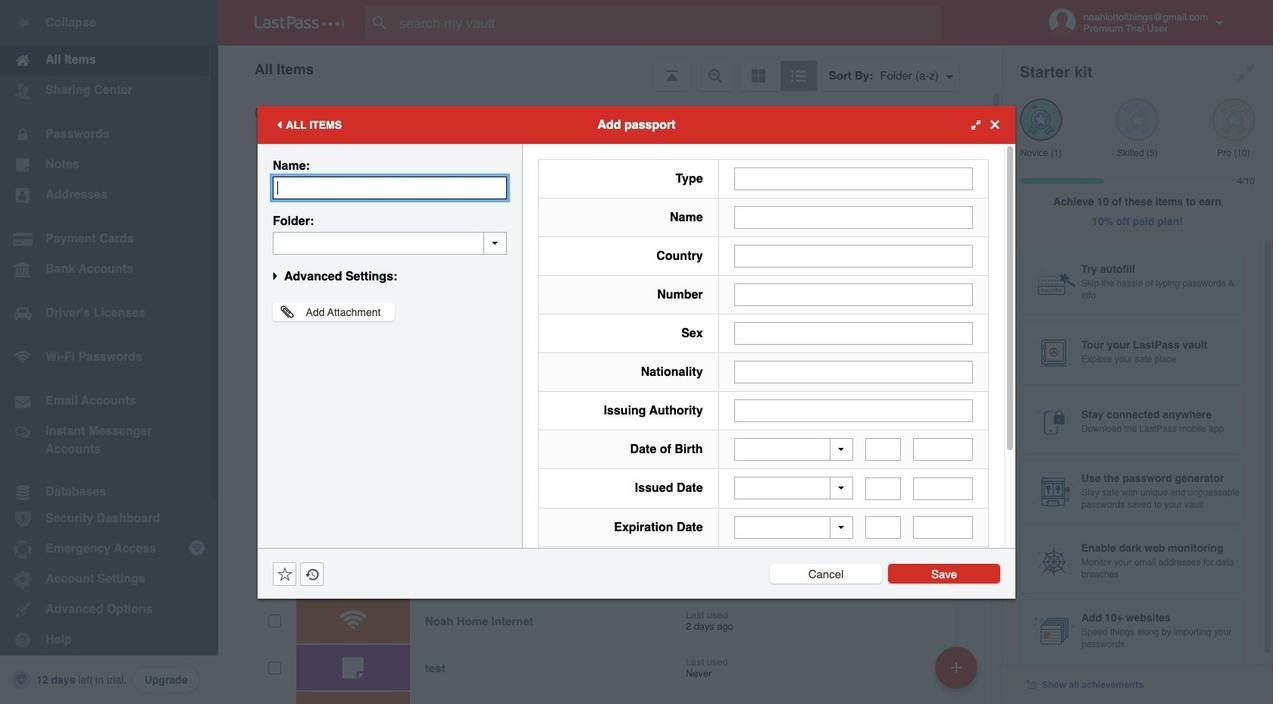 Task type: locate. For each thing, give the bounding box(es) containing it.
None text field
[[273, 176, 507, 199], [734, 283, 973, 306], [734, 322, 973, 345], [734, 360, 973, 383], [734, 399, 973, 422], [914, 438, 973, 461], [866, 477, 902, 500], [914, 477, 973, 500], [866, 516, 902, 539], [273, 176, 507, 199], [734, 283, 973, 306], [734, 322, 973, 345], [734, 360, 973, 383], [734, 399, 973, 422], [914, 438, 973, 461], [866, 477, 902, 500], [914, 477, 973, 500], [866, 516, 902, 539]]

vault options navigation
[[218, 45, 1002, 91]]

dialog
[[258, 106, 1016, 657]]

None text field
[[734, 167, 973, 190], [734, 206, 973, 229], [273, 232, 507, 254], [734, 244, 973, 267], [866, 438, 902, 461], [914, 516, 973, 539], [734, 167, 973, 190], [734, 206, 973, 229], [273, 232, 507, 254], [734, 244, 973, 267], [866, 438, 902, 461], [914, 516, 973, 539]]



Task type: vqa. For each thing, say whether or not it's contained in the screenshot.
text field
yes



Task type: describe. For each thing, give the bounding box(es) containing it.
Search search field
[[365, 6, 971, 39]]

new item navigation
[[930, 642, 987, 704]]

lastpass image
[[255, 16, 344, 30]]

new item image
[[951, 662, 962, 673]]

search my vault text field
[[365, 6, 971, 39]]

main navigation navigation
[[0, 0, 218, 704]]



